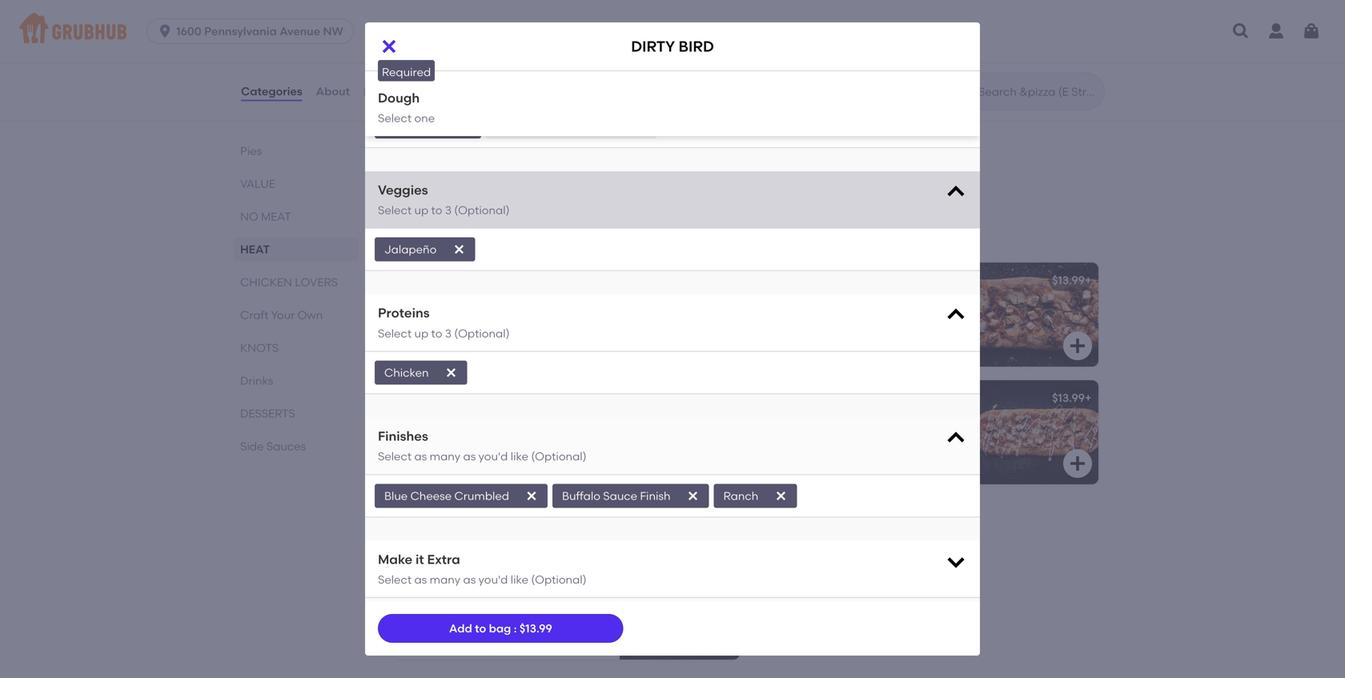 Task type: locate. For each thing, give the bounding box(es) containing it.
one up buffalo
[[414, 80, 435, 94]]

select down make
[[378, 573, 412, 586]]

craft
[[240, 308, 269, 322], [391, 518, 435, 538]]

pies
[[240, 144, 262, 158]]

0 horizontal spatial lovers
[[295, 275, 338, 289]]

1 craft from the top
[[404, 566, 442, 580]]

to inside 'veggies select up to 3 (optional)'
[[431, 203, 442, 217]]

0 vertical spatial you'd
[[479, 450, 508, 463]]

0 horizontal spatial bird
[[439, 391, 466, 405]]

it
[[416, 552, 424, 567]]

as
[[414, 450, 427, 463], [463, 450, 476, 463], [414, 573, 427, 586], [463, 573, 476, 586]]

0 horizontal spatial chicken
[[240, 275, 292, 289]]

0 vertical spatial own
[[479, 566, 509, 580]]

1 vertical spatial to
[[431, 326, 442, 340]]

+
[[1085, 273, 1092, 287], [726, 391, 733, 405], [1085, 391, 1092, 405]]

finishes
[[378, 428, 428, 444]]

Search &pizza (E Street) search field
[[977, 84, 1099, 99]]

0 vertical spatial many
[[430, 450, 460, 463]]

1 up from the top
[[414, 203, 428, 217]]

select down the proteins
[[378, 326, 412, 340]]

6 select from the top
[[378, 573, 412, 586]]

1 you'd from the top
[[479, 450, 508, 463]]

0 vertical spatial craft
[[404, 566, 442, 580]]

you'd up the craft your own by clicking below to add or remove toppings
[[479, 573, 508, 586]]

your inside the craft your own by clicking below to add or remove toppings
[[443, 589, 475, 603]]

0 horizontal spatial craft
[[240, 308, 269, 322]]

craft
[[404, 566, 442, 580], [404, 589, 441, 603]]

2 3 from the top
[[445, 326, 452, 340]]

many inside 'make it extra select as many as you'd like (optional)'
[[430, 573, 460, 586]]

0 vertical spatial dirty bird
[[631, 38, 714, 55]]

own inside the craft your own by clicking below to add or remove toppings
[[478, 589, 507, 603]]

dirty
[[631, 38, 675, 55], [404, 391, 437, 405]]

1 vertical spatial own
[[478, 589, 507, 603]]

select down reviews
[[378, 111, 412, 125]]

chicken
[[384, 366, 429, 379]]

3 for proteins
[[445, 326, 452, 340]]

4 select from the top
[[378, 326, 412, 340]]

chicken down heat
[[240, 275, 292, 289]]

+ for cbr
[[1085, 391, 1092, 405]]

3
[[445, 203, 452, 217], [445, 326, 452, 340]]

1 like from the top
[[511, 450, 528, 463]]

svg image inside main navigation navigation
[[1302, 22, 1321, 41]]

chicken
[[391, 225, 473, 245], [240, 275, 292, 289]]

craft your own up extra
[[391, 518, 519, 538]]

0 horizontal spatial your
[[271, 308, 295, 322]]

craft up it
[[391, 518, 435, 538]]

1 vertical spatial chicken lovers
[[240, 275, 338, 289]]

0 vertical spatial 3
[[445, 203, 452, 217]]

0 vertical spatial lovers
[[477, 225, 545, 245]]

make it extra select as many as you'd like (optional)
[[378, 552, 587, 586]]

$13.99 for blk image
[[1052, 273, 1085, 287]]

craft up 'knots' in the left bottom of the page
[[240, 308, 269, 322]]

0 vertical spatial dough
[[378, 59, 420, 75]]

1 horizontal spatial chicken lovers
[[391, 225, 545, 245]]

select down finishes
[[378, 450, 412, 463]]

select down required
[[378, 80, 412, 94]]

to for proteins
[[431, 326, 442, 340]]

own
[[298, 308, 323, 322], [481, 518, 519, 538]]

$13.99 + for cbr
[[1052, 391, 1092, 405]]

0 vertical spatial your
[[444, 566, 476, 580]]

to inside proteins select up to 3 (optional)
[[431, 326, 442, 340]]

one left 66
[[414, 111, 435, 125]]

veggies select up to 3 (optional)
[[378, 182, 510, 217]]

dough select one
[[378, 59, 435, 94], [378, 90, 435, 125]]

0 vertical spatial craft your own
[[240, 308, 323, 322]]

own
[[479, 566, 509, 580], [478, 589, 507, 603]]

drinks
[[240, 374, 273, 388]]

sauces
[[266, 440, 306, 453]]

many
[[430, 450, 460, 463], [430, 573, 460, 586]]

1 vertical spatial many
[[430, 573, 460, 586]]

you'd inside 'make it extra select as many as you'd like (optional)'
[[479, 573, 508, 586]]

1 vertical spatial 3
[[445, 326, 452, 340]]

to for veggies
[[431, 203, 442, 217]]

craft your own
[[240, 308, 323, 322], [391, 518, 519, 538]]

1 vertical spatial like
[[511, 573, 528, 586]]

craft your own up 'knots' in the left bottom of the page
[[240, 308, 323, 322]]

many up blue cheese crumbled
[[430, 450, 460, 463]]

chicken lovers down heat
[[240, 275, 338, 289]]

your
[[444, 566, 476, 580], [443, 589, 475, 603]]

3 select from the top
[[378, 203, 412, 217]]

up inside 'veggies select up to 3 (optional)'
[[414, 203, 428, 217]]

1 many from the top
[[430, 450, 460, 463]]

1 3 from the top
[[445, 203, 452, 217]]

1 vertical spatial craft
[[391, 518, 435, 538]]

select inside 'make it extra select as many as you'd like (optional)'
[[378, 573, 412, 586]]

0 vertical spatial up
[[414, 203, 428, 217]]

1 horizontal spatial dirty bird
[[631, 38, 714, 55]]

1600 pennsylvania avenue nw
[[176, 24, 343, 38]]

you'd up crumbled
[[479, 450, 508, 463]]

buffalo
[[562, 489, 600, 503]]

2 you'd from the top
[[479, 573, 508, 586]]

below
[[404, 605, 444, 619]]

1 horizontal spatial your
[[439, 518, 477, 538]]

2 dough from the top
[[378, 90, 420, 106]]

by
[[510, 589, 524, 603]]

buffalo 66
[[404, 99, 471, 113]]

1 vertical spatial dirty
[[404, 391, 437, 405]]

1 one from the top
[[414, 80, 435, 94]]

chicken down 'veggies select up to 3 (optional)'
[[391, 225, 473, 245]]

1 vertical spatial dough
[[378, 90, 420, 106]]

0 horizontal spatial dirty
[[404, 391, 437, 405]]

your up 'knots' in the left bottom of the page
[[271, 308, 295, 322]]

no
[[240, 210, 258, 223]]

cheese
[[410, 489, 452, 503]]

0 horizontal spatial dirty bird
[[404, 391, 466, 405]]

3 inside proteins select up to 3 (optional)
[[445, 326, 452, 340]]

1 vertical spatial you'd
[[479, 573, 508, 586]]

2 like from the top
[[511, 573, 528, 586]]

buffalo 66 image
[[620, 88, 740, 192]]

jalapeño
[[384, 243, 437, 256]]

0 vertical spatial dirty
[[631, 38, 675, 55]]

1 vertical spatial chicken
[[240, 275, 292, 289]]

1 vertical spatial your
[[439, 518, 477, 538]]

up inside proteins select up to 3 (optional)
[[414, 326, 428, 340]]

like
[[511, 450, 528, 463], [511, 573, 528, 586]]

3 inside 'veggies select up to 3 (optional)'
[[445, 203, 452, 217]]

0 vertical spatial chicken
[[391, 225, 473, 245]]

1 horizontal spatial own
[[481, 518, 519, 538]]

+ for dirty bird
[[726, 391, 733, 405]]

your up extra
[[439, 518, 477, 538]]

chicken lovers
[[391, 225, 545, 245], [240, 275, 338, 289]]

2 many from the top
[[430, 573, 460, 586]]

0 vertical spatial one
[[414, 80, 435, 94]]

toppings
[[404, 622, 461, 635]]

dough down required
[[378, 90, 420, 106]]

2 up from the top
[[414, 326, 428, 340]]

$13.99 +
[[1052, 273, 1092, 287], [693, 391, 733, 405], [1052, 391, 1092, 405]]

blue
[[384, 489, 408, 503]]

you'd inside finishes select as many as you'd like (optional)
[[479, 450, 508, 463]]

categories button
[[240, 62, 303, 120]]

the outlaw image
[[620, 263, 740, 367]]

chicken lovers down 'veggies select up to 3 (optional)'
[[391, 225, 545, 245]]

svg image
[[1302, 22, 1321, 41], [380, 37, 399, 56], [1068, 44, 1087, 63], [709, 162, 729, 181], [709, 336, 729, 355], [687, 490, 699, 502], [774, 490, 787, 502]]

0 vertical spatial to
[[431, 203, 442, 217]]

own left pizza
[[479, 566, 509, 580]]

buffalo 66 button
[[394, 88, 740, 192]]

own for by
[[478, 589, 507, 603]]

1 vertical spatial lovers
[[295, 275, 338, 289]]

(optional)
[[454, 203, 510, 217], [454, 326, 510, 340], [531, 450, 587, 463], [531, 573, 587, 586]]

5 select from the top
[[378, 450, 412, 463]]

ranch
[[723, 489, 758, 503]]

main navigation navigation
[[0, 0, 1345, 62]]

own up or
[[478, 589, 507, 603]]

1 horizontal spatial chicken
[[391, 225, 473, 245]]

0 horizontal spatial own
[[298, 308, 323, 322]]

1 horizontal spatial craft
[[391, 518, 435, 538]]

select
[[378, 80, 412, 94], [378, 111, 412, 125], [378, 203, 412, 217], [378, 326, 412, 340], [378, 450, 412, 463], [378, 573, 412, 586]]

to
[[431, 203, 442, 217], [431, 326, 442, 340], [475, 622, 486, 635]]

one
[[414, 80, 435, 94], [414, 111, 435, 125]]

bird
[[679, 38, 714, 55], [439, 391, 466, 405]]

many down extra
[[430, 573, 460, 586]]

dough up reviews
[[378, 59, 420, 75]]

your
[[271, 308, 295, 322], [439, 518, 477, 538]]

lovers
[[477, 225, 545, 245], [295, 275, 338, 289]]

traditional
[[384, 119, 443, 133]]

craft inside the craft your own by clicking below to add or remove toppings
[[404, 589, 441, 603]]

craft for craft your own pizza
[[404, 566, 442, 580]]

0 vertical spatial like
[[511, 450, 528, 463]]

1 vertical spatial your
[[443, 589, 475, 603]]

add
[[465, 605, 489, 619]]

1 vertical spatial one
[[414, 111, 435, 125]]

1 vertical spatial craft
[[404, 589, 441, 603]]

add to bag : $13.99
[[449, 622, 552, 635]]

0 vertical spatial your
[[271, 308, 295, 322]]

2 select from the top
[[378, 111, 412, 125]]

dough
[[378, 59, 420, 75], [378, 90, 420, 106]]

0 horizontal spatial chicken lovers
[[240, 275, 338, 289]]

svg image inside 1600 pennsylvania avenue nw 'button'
[[157, 23, 173, 39]]

you'd
[[479, 450, 508, 463], [479, 573, 508, 586]]

avenue
[[280, 24, 320, 38]]

$13.99
[[1052, 273, 1085, 287], [693, 391, 726, 405], [1052, 391, 1085, 405], [519, 622, 552, 635]]

1 vertical spatial craft your own
[[391, 518, 519, 538]]

to
[[446, 605, 462, 619]]

make
[[378, 552, 412, 567]]

dirty bird
[[631, 38, 714, 55], [404, 391, 466, 405]]

0 vertical spatial bird
[[679, 38, 714, 55]]

meat
[[261, 210, 291, 223]]

blue cheese crumbled
[[384, 489, 509, 503]]

or
[[492, 605, 509, 619]]

0 vertical spatial craft
[[240, 308, 269, 322]]

1 horizontal spatial dirty
[[631, 38, 675, 55]]

66
[[458, 99, 471, 113]]

$13.99 + for dirty bird
[[693, 391, 733, 405]]

1 vertical spatial up
[[414, 326, 428, 340]]

svg image
[[1231, 22, 1251, 41], [157, 23, 173, 39], [709, 44, 729, 63], [945, 181, 967, 203], [453, 243, 465, 256], [945, 304, 967, 326], [1068, 336, 1087, 355], [445, 366, 458, 379], [945, 427, 967, 450], [1068, 454, 1087, 473], [525, 490, 538, 502], [945, 550, 967, 573]]

like inside 'make it extra select as many as you'd like (optional)'
[[511, 573, 528, 586]]

up
[[414, 203, 428, 217], [414, 326, 428, 340]]

2 craft from the top
[[404, 589, 441, 603]]

up down veggies
[[414, 203, 428, 217]]

select down veggies
[[378, 203, 412, 217]]

pennsylvania
[[204, 24, 277, 38]]

up down the proteins
[[414, 326, 428, 340]]



Task type: vqa. For each thing, say whether or not it's contained in the screenshot.
text
no



Task type: describe. For each thing, give the bounding box(es) containing it.
1600
[[176, 24, 201, 38]]

craft your own by clicking below to add or remove toppings
[[404, 589, 582, 635]]

3 for veggies
[[445, 203, 452, 217]]

side sauces
[[240, 440, 306, 453]]

as down finishes
[[414, 450, 427, 463]]

craft for craft your own by clicking below to add or remove toppings
[[404, 589, 441, 603]]

heat
[[240, 243, 270, 256]]

finish
[[640, 489, 671, 503]]

pizza
[[511, 566, 544, 580]]

select inside finishes select as many as you'd like (optional)
[[378, 450, 412, 463]]

finishes select as many as you'd like (optional)
[[378, 428, 587, 463]]

(optional) inside 'veggies select up to 3 (optional)'
[[454, 203, 510, 217]]

proteins select up to 3 (optional)
[[378, 305, 510, 340]]

about
[[316, 84, 350, 98]]

craft your own pizza
[[404, 566, 544, 580]]

clicking
[[527, 589, 582, 603]]

$13.99 for dirty bird image on the bottom of page
[[693, 391, 726, 405]]

pineapple jack'd image
[[978, 0, 1098, 74]]

your for by
[[443, 589, 475, 603]]

as down it
[[414, 573, 427, 586]]

no meat
[[240, 210, 291, 223]]

as up add
[[463, 573, 476, 586]]

many inside finishes select as many as you'd like (optional)
[[430, 450, 460, 463]]

select inside proteins select up to 3 (optional)
[[378, 326, 412, 340]]

1 select from the top
[[378, 80, 412, 94]]

reviews
[[364, 84, 408, 98]]

(optional) inside proteins select up to 3 (optional)
[[454, 326, 510, 340]]

veggies
[[378, 182, 428, 198]]

1 horizontal spatial bird
[[679, 38, 714, 55]]

bag
[[489, 622, 511, 635]]

cbr
[[762, 391, 786, 405]]

craft your own pizza image
[[620, 556, 740, 660]]

own for pizza
[[479, 566, 509, 580]]

2 one from the top
[[414, 111, 435, 125]]

add
[[449, 622, 472, 635]]

blk image
[[978, 263, 1098, 367]]

nw
[[323, 24, 343, 38]]

crumbled
[[454, 489, 509, 503]]

1 dough from the top
[[378, 59, 420, 75]]

buffalo sauce finish
[[562, 489, 671, 503]]

dirty bird image
[[620, 380, 740, 484]]

reviews button
[[363, 62, 409, 120]]

up for veggies
[[414, 203, 428, 217]]

like inside finishes select as many as you'd like (optional)
[[511, 450, 528, 463]]

your for pizza
[[444, 566, 476, 580]]

1600 pennsylvania avenue nw button
[[147, 18, 360, 44]]

1 horizontal spatial lovers
[[477, 225, 545, 245]]

1 horizontal spatial craft your own
[[391, 518, 519, 538]]

value
[[240, 177, 275, 191]]

(optional) inside 'make it extra select as many as you'd like (optional)'
[[531, 573, 587, 586]]

select inside 'veggies select up to 3 (optional)'
[[378, 203, 412, 217]]

:
[[514, 622, 517, 635]]

0 horizontal spatial craft your own
[[240, 308, 323, 322]]

0 vertical spatial own
[[298, 308, 323, 322]]

as up crumbled
[[463, 450, 476, 463]]

1 vertical spatial dirty bird
[[404, 391, 466, 405]]

1 dough select one from the top
[[378, 59, 435, 94]]

(optional) inside finishes select as many as you'd like (optional)
[[531, 450, 587, 463]]

cbr image
[[978, 380, 1098, 484]]

side
[[240, 440, 264, 453]]

proteins
[[378, 305, 430, 321]]

sauce
[[603, 489, 637, 503]]

1 vertical spatial own
[[481, 518, 519, 538]]

1 vertical spatial bird
[[439, 391, 466, 405]]

required
[[382, 65, 431, 79]]

up for proteins
[[414, 326, 428, 340]]

0 vertical spatial chicken lovers
[[391, 225, 545, 245]]

2 dough select one from the top
[[378, 90, 435, 125]]

$13.99 for cbr image
[[1052, 391, 1085, 405]]

extra
[[427, 552, 460, 567]]

🔥🔥🔥 image
[[620, 0, 740, 74]]

remove
[[512, 605, 558, 619]]

buffalo
[[404, 99, 455, 113]]

desserts
[[240, 407, 295, 420]]

about button
[[315, 62, 351, 120]]

2 vertical spatial to
[[475, 622, 486, 635]]

knots
[[240, 341, 279, 355]]

categories
[[241, 84, 302, 98]]



